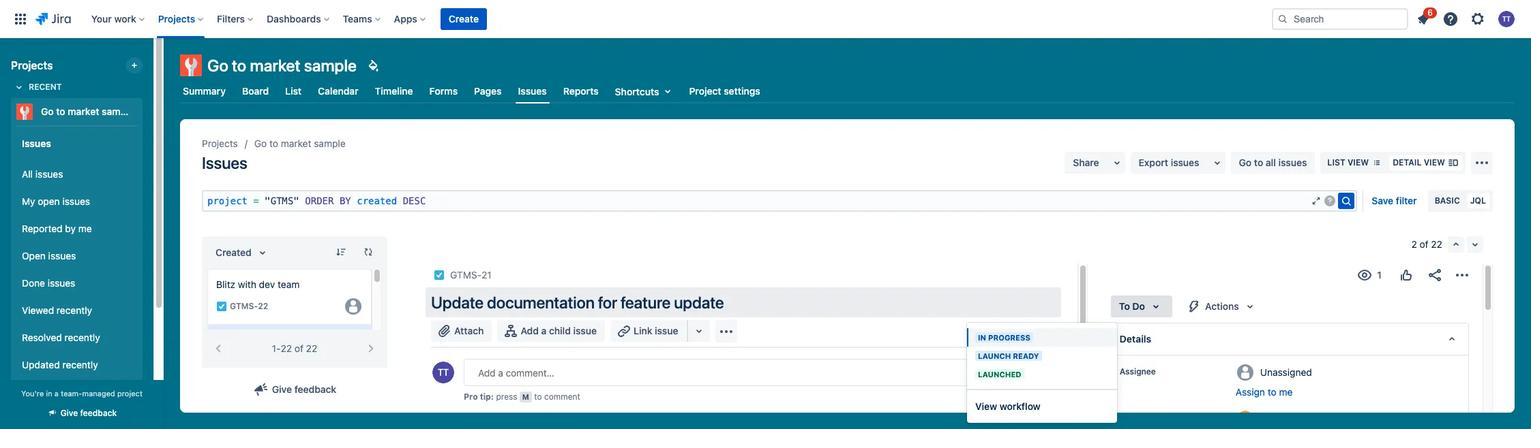 Task type: locate. For each thing, give the bounding box(es) containing it.
1 vertical spatial project
[[117, 390, 143, 398]]

add to starred image
[[138, 104, 155, 120]]

0 vertical spatial projects
[[158, 13, 195, 25]]

22 right 2
[[1431, 239, 1443, 250]]

2 vertical spatial sample
[[314, 138, 346, 149]]

0 horizontal spatial issues
[[22, 137, 51, 149]]

me right by
[[78, 223, 92, 234]]

1-
[[272, 343, 281, 355]]

give feedback button down 1-22 of 22
[[245, 379, 345, 401]]

1 vertical spatial issues
[[22, 137, 51, 149]]

recently for updated recently
[[62, 359, 98, 371]]

1 view from the left
[[1348, 158, 1369, 168]]

launched
[[978, 370, 1022, 379]]

created button
[[207, 242, 279, 264]]

blitz
[[216, 279, 235, 291]]

issues
[[518, 85, 547, 97], [22, 137, 51, 149], [202, 153, 247, 173]]

shortcuts button
[[612, 79, 678, 104]]

1 horizontal spatial project
[[207, 196, 248, 207]]

press
[[496, 392, 517, 402]]

add inside button
[[521, 325, 539, 337]]

issues for done issues
[[48, 277, 75, 289]]

go to market sample link
[[11, 98, 137, 126], [254, 136, 346, 152]]

project settings link
[[687, 79, 763, 104]]

add left child
[[521, 325, 539, 337]]

launch
[[978, 352, 1011, 361]]

go
[[207, 56, 228, 75], [41, 106, 54, 117], [254, 138, 267, 149], [1239, 157, 1252, 168]]

summary link
[[180, 79, 229, 104]]

0 vertical spatial a
[[541, 325, 547, 337]]

issues down projects link at the left top
[[202, 153, 247, 173]]

0 horizontal spatial give feedback button
[[39, 402, 125, 425]]

project = "gtms"
[[207, 196, 305, 207]]

view for list view
[[1348, 158, 1369, 168]]

0 horizontal spatial project
[[117, 390, 143, 398]]

me inside "link"
[[78, 223, 92, 234]]

add for add a child issue
[[521, 325, 539, 337]]

1 vertical spatial give
[[61, 409, 78, 419]]

project left =
[[207, 196, 248, 207]]

search image
[[1278, 14, 1289, 25]]

gtms-21 link
[[450, 267, 492, 284]]

open export issues dropdown image
[[1209, 155, 1226, 171]]

2 horizontal spatial projects
[[202, 138, 238, 149]]

projects up recent
[[11, 59, 53, 72]]

gtms- up update
[[450, 269, 482, 281]]

1 group from the top
[[16, 126, 137, 424]]

add app image
[[718, 324, 734, 340]]

recently down done issues link
[[57, 305, 92, 316]]

give feedback button down you're in a team-managed project
[[39, 402, 125, 425]]

viewed recently
[[22, 305, 92, 316]]

unassigned
[[1261, 367, 1312, 378]]

0 vertical spatial list
[[285, 85, 302, 97]]

1 vertical spatial feedback
[[80, 409, 117, 419]]

a right in
[[54, 390, 59, 398]]

add
[[521, 325, 539, 337], [431, 375, 449, 387]]

tab list
[[172, 79, 1523, 104]]

2 group from the top
[[16, 157, 137, 383]]

6
[[1428, 8, 1433, 18]]

ready
[[1013, 352, 1039, 361]]

issues inside tab list
[[518, 85, 547, 97]]

a left child
[[541, 325, 547, 337]]

2 vertical spatial recently
[[62, 359, 98, 371]]

gtms- right task image
[[230, 302, 258, 312]]

0 vertical spatial of
[[1420, 239, 1429, 250]]

0 vertical spatial go to market sample link
[[11, 98, 137, 126]]

save
[[1372, 195, 1394, 207]]

sample up calendar
[[304, 56, 357, 75]]

updated recently link
[[16, 352, 137, 379]]

=
[[253, 196, 259, 207]]

projects down summary 'link' at the left top of the page
[[202, 138, 238, 149]]

in progress
[[978, 334, 1031, 342]]

view
[[975, 401, 997, 413]]

pages link
[[472, 79, 505, 104]]

feedback
[[294, 384, 336, 396], [80, 409, 117, 419]]

syntax help image
[[1325, 196, 1336, 207]]

recently down "resolved recently" "link" on the left bottom
[[62, 359, 98, 371]]

group
[[16, 126, 137, 424], [16, 157, 137, 383]]

forms
[[429, 85, 458, 97]]

actions
[[1205, 301, 1239, 312]]

0 vertical spatial issues
[[518, 85, 547, 97]]

issue right link
[[655, 325, 678, 337]]

1 vertical spatial me
[[1279, 387, 1293, 398]]

0 horizontal spatial a
[[54, 390, 59, 398]]

view
[[1348, 158, 1369, 168], [1424, 158, 1445, 168]]

give feedback down you're in a team-managed project
[[61, 409, 117, 419]]

viewed
[[22, 305, 54, 316]]

0 horizontal spatial projects
[[11, 59, 53, 72]]

1 vertical spatial add
[[431, 375, 449, 387]]

summary
[[183, 85, 226, 97]]

progress
[[988, 334, 1031, 342]]

gtms-
[[450, 269, 482, 281], [230, 302, 258, 312]]

resolved
[[22, 332, 62, 344]]

1-22 of 22
[[272, 343, 317, 355]]

to down recent
[[56, 106, 65, 117]]

gtms- for 21
[[450, 269, 482, 281]]

profile image of terry turtle image
[[432, 362, 454, 384]]

1 horizontal spatial list
[[1328, 158, 1346, 168]]

your profile and settings image
[[1499, 11, 1515, 27]]

sample down calendar link
[[314, 138, 346, 149]]

link issue
[[634, 325, 678, 337]]

link
[[634, 325, 652, 337]]

me inside button
[[1279, 387, 1293, 398]]

market down list link on the left of page
[[281, 138, 311, 149]]

1 vertical spatial market
[[68, 106, 99, 117]]

basic
[[1435, 196, 1460, 206]]

1 horizontal spatial go to market sample link
[[254, 136, 346, 152]]

1 horizontal spatial issue
[[655, 325, 678, 337]]

settings image
[[1470, 11, 1486, 27]]

gtms-22
[[230, 302, 268, 312]]

projects up sidebar navigation image
[[158, 13, 195, 25]]

1 vertical spatial of
[[295, 343, 303, 355]]

group containing issues
[[16, 126, 137, 424]]

1 horizontal spatial gtms-
[[450, 269, 482, 281]]

reported by me link
[[16, 216, 137, 243]]

0 vertical spatial feedback
[[294, 384, 336, 396]]

1 vertical spatial give feedback button
[[39, 402, 125, 425]]

jql
[[1471, 196, 1486, 206]]

list inside tab list
[[285, 85, 302, 97]]

add a child issue
[[521, 325, 597, 337]]

add for add a description...
[[431, 375, 449, 387]]

1 horizontal spatial view
[[1424, 158, 1445, 168]]

open issues link
[[16, 243, 137, 270]]

0 vertical spatial recently
[[57, 305, 92, 316]]

search image
[[1339, 193, 1355, 209]]

view right detail
[[1424, 158, 1445, 168]]

projects inside projects dropdown button
[[158, 13, 195, 25]]

2 issue from the left
[[655, 325, 678, 337]]

open share dialog image
[[1109, 155, 1125, 171]]

2 horizontal spatial issues
[[518, 85, 547, 97]]

2 view from the left
[[1424, 158, 1445, 168]]

list up syntax help icon
[[1328, 158, 1346, 168]]

banner
[[0, 0, 1531, 38]]

go up summary
[[207, 56, 228, 75]]

share button
[[1065, 152, 1125, 174]]

a down description in the bottom left of the page
[[451, 375, 456, 387]]

recently for resolved recently
[[65, 332, 100, 344]]

0 vertical spatial add
[[521, 325, 539, 337]]

0 horizontal spatial add
[[431, 375, 449, 387]]

projects for projects link at the left top
[[202, 138, 238, 149]]

editor image
[[1311, 196, 1322, 207]]

1 vertical spatial gtms-
[[230, 302, 258, 312]]

recent
[[29, 82, 62, 92]]

gtms- for 22
[[230, 302, 258, 312]]

1 vertical spatial recently
[[65, 332, 100, 344]]

of right 2
[[1420, 239, 1429, 250]]

view workflow
[[975, 401, 1041, 413]]

gtms-21
[[450, 269, 492, 281]]

0 horizontal spatial me
[[78, 223, 92, 234]]

view for detail view
[[1424, 158, 1445, 168]]

issues up all issues
[[22, 137, 51, 149]]

0 vertical spatial give feedback
[[272, 384, 336, 396]]

give feedback down 1-22 of 22
[[272, 384, 336, 396]]

list right board at the left of page
[[285, 85, 302, 97]]

tab list containing issues
[[172, 79, 1523, 104]]

22 down dev
[[258, 302, 268, 312]]

add down description in the bottom left of the page
[[431, 375, 449, 387]]

feedback down 1-22 of 22
[[294, 384, 336, 396]]

go to market sample link down list link on the left of page
[[254, 136, 346, 152]]

sample
[[304, 56, 357, 75], [102, 106, 134, 117], [314, 138, 346, 149]]

go to market sample down list link on the left of page
[[254, 138, 346, 149]]

feature
[[621, 293, 671, 312]]

refresh image
[[363, 247, 374, 258]]

to inside button
[[1268, 387, 1277, 398]]

0 vertical spatial give
[[272, 384, 292, 396]]

market left the add to starred image
[[68, 106, 99, 117]]

1 horizontal spatial add
[[521, 325, 539, 337]]

feedback down managed
[[80, 409, 117, 419]]

save filter
[[1372, 195, 1417, 207]]

1 vertical spatial go to market sample link
[[254, 136, 346, 152]]

calendar
[[318, 85, 359, 97]]

recently down viewed recently "link"
[[65, 332, 100, 344]]

2 horizontal spatial a
[[541, 325, 547, 337]]

go to market sample
[[207, 56, 357, 75], [41, 106, 134, 117], [254, 138, 346, 149]]

1 horizontal spatial give feedback
[[272, 384, 336, 396]]

0 horizontal spatial gtms-
[[230, 302, 258, 312]]

projects
[[158, 13, 195, 25], [11, 59, 53, 72], [202, 138, 238, 149]]

"gtms"
[[265, 196, 299, 207]]

go to all issues link
[[1231, 152, 1315, 174]]

1 vertical spatial a
[[451, 375, 456, 387]]

0 horizontal spatial go to market sample link
[[11, 98, 137, 126]]

comment
[[544, 392, 580, 402]]

to right "assign"
[[1268, 387, 1277, 398]]

1 horizontal spatial projects
[[158, 13, 195, 25]]

give down the 1-
[[272, 384, 292, 396]]

give feedback for give feedback button to the bottom
[[61, 409, 117, 419]]

2 vertical spatial projects
[[202, 138, 238, 149]]

list
[[285, 85, 302, 97], [1328, 158, 1346, 168]]

0 horizontal spatial list
[[285, 85, 302, 97]]

filter
[[1396, 195, 1417, 207]]

collapse recent projects image
[[11, 79, 27, 96]]

1 vertical spatial give feedback
[[61, 409, 117, 419]]

0 horizontal spatial view
[[1348, 158, 1369, 168]]

1 horizontal spatial a
[[451, 375, 456, 387]]

1 vertical spatial list
[[1328, 158, 1346, 168]]

by
[[65, 223, 76, 234]]

1 horizontal spatial issues
[[202, 153, 247, 173]]

0 vertical spatial me
[[78, 223, 92, 234]]

market up list link on the left of page
[[250, 56, 300, 75]]

1 vertical spatial projects
[[11, 59, 53, 72]]

update documentation for feature update
[[431, 293, 724, 312]]

issues inside button
[[1171, 157, 1200, 168]]

done
[[22, 277, 45, 289]]

tip:
[[480, 392, 494, 402]]

0 vertical spatial gtms-
[[450, 269, 482, 281]]

list link
[[283, 79, 304, 104]]

0 horizontal spatial give feedback
[[61, 409, 117, 419]]

21
[[482, 269, 492, 281]]

import and bulk change issues image
[[1474, 155, 1491, 171]]

0 vertical spatial give feedback button
[[245, 379, 345, 401]]

go to market sample down recent
[[41, 106, 134, 117]]

details element
[[1111, 323, 1469, 356]]

appswitcher icon image
[[12, 11, 29, 27]]

shortcuts
[[615, 86, 659, 97]]

jira image
[[35, 11, 71, 27], [35, 11, 71, 27]]

sample left the add to starred image
[[102, 106, 134, 117]]

of right the 1-
[[295, 343, 303, 355]]

2 vertical spatial a
[[54, 390, 59, 398]]

2 vertical spatial issues
[[202, 153, 247, 173]]

view up search image
[[1348, 158, 1369, 168]]

project right managed
[[117, 390, 143, 398]]

issue right child
[[573, 325, 597, 337]]

0 horizontal spatial give
[[61, 409, 78, 419]]

give for give feedback button to the bottom
[[61, 409, 78, 419]]

actions button
[[1178, 296, 1267, 318]]

issue
[[573, 325, 597, 337], [655, 325, 678, 337]]

me for reported by me
[[78, 223, 92, 234]]

0 horizontal spatial issue
[[573, 325, 597, 337]]

attach button
[[431, 321, 492, 342]]

me down unassigned
[[1279, 387, 1293, 398]]

0 vertical spatial project
[[207, 196, 248, 207]]

issues inside group
[[22, 137, 51, 149]]

a for description...
[[451, 375, 456, 387]]

1 horizontal spatial me
[[1279, 387, 1293, 398]]

actions image
[[1454, 267, 1471, 284]]

go to market sample up list link on the left of page
[[207, 56, 357, 75]]

a inside button
[[541, 325, 547, 337]]

go to market sample link down recent
[[11, 98, 137, 126]]

0 horizontal spatial feedback
[[80, 409, 117, 419]]

give down team-
[[61, 409, 78, 419]]

to do
[[1119, 301, 1145, 312]]

go right projects link at the left top
[[254, 138, 267, 149]]

1 horizontal spatial give
[[272, 384, 292, 396]]

viewed recently link
[[16, 297, 137, 325]]

1 horizontal spatial feedback
[[294, 384, 336, 396]]

issues right pages
[[518, 85, 547, 97]]

project
[[689, 85, 721, 97]]



Task type: vqa. For each thing, say whether or not it's contained in the screenshot.
Build a new app link
no



Task type: describe. For each thing, give the bounding box(es) containing it.
a for child
[[541, 325, 547, 337]]

your work
[[91, 13, 136, 25]]

task image
[[216, 302, 227, 312]]

notifications image
[[1415, 11, 1432, 27]]

do
[[1133, 301, 1145, 312]]

timeline link
[[372, 79, 416, 104]]

Add a comment… field
[[464, 359, 1061, 387]]

details
[[1120, 334, 1152, 345]]

issues for export issues
[[1171, 157, 1200, 168]]

22 right the 1-
[[306, 343, 317, 355]]

recently for viewed recently
[[57, 305, 92, 316]]

issues for open issues
[[48, 250, 76, 262]]

sidebar navigation image
[[149, 55, 179, 82]]

dev
[[259, 279, 275, 291]]

blitz with dev team
[[216, 279, 300, 291]]

done issues
[[22, 277, 75, 289]]

feedback for give feedback button to the bottom
[[80, 409, 117, 419]]

export issues
[[1139, 157, 1200, 168]]

1 vertical spatial sample
[[102, 106, 134, 117]]

reported by me
[[22, 223, 92, 234]]

attach
[[454, 325, 484, 337]]

to right projects link at the left top
[[269, 138, 278, 149]]

give for the right give feedback button
[[272, 384, 292, 396]]

board link
[[239, 79, 272, 104]]

view workflow button
[[967, 391, 1117, 424]]

forms link
[[427, 79, 461, 104]]

resolved recently link
[[16, 325, 137, 352]]

export issues button
[[1131, 152, 1226, 174]]

link web pages and more image
[[691, 323, 707, 340]]

open
[[22, 250, 46, 262]]

to right m
[[534, 392, 542, 402]]

list view
[[1328, 158, 1369, 168]]

1 issue from the left
[[573, 325, 597, 337]]

update
[[674, 293, 724, 312]]

with
[[238, 279, 256, 291]]

done issues link
[[16, 270, 137, 297]]

share
[[1073, 157, 1099, 168]]

group containing all issues
[[16, 157, 137, 383]]

assign to me button
[[1236, 386, 1455, 400]]

my
[[22, 196, 35, 207]]

add a description...
[[431, 375, 517, 387]]

reports link
[[561, 79, 601, 104]]

team-
[[61, 390, 82, 398]]

1 horizontal spatial give feedback button
[[245, 379, 345, 401]]

description...
[[459, 375, 517, 387]]

my open issues
[[22, 196, 90, 207]]

calendar link
[[315, 79, 361, 104]]

open
[[38, 196, 60, 207]]

to up board at the left of page
[[232, 56, 246, 75]]

issues for all issues
[[35, 168, 63, 180]]

update
[[431, 293, 484, 312]]

go to all issues
[[1239, 157, 1307, 168]]

give feedback for the right give feedback button
[[272, 384, 336, 396]]

to
[[1119, 301, 1130, 312]]

documentation
[[487, 293, 595, 312]]

list for list
[[285, 85, 302, 97]]

workflow
[[1000, 401, 1041, 413]]

to left all
[[1254, 157, 1264, 168]]

projects for projects dropdown button
[[158, 13, 195, 25]]

updated recently
[[22, 359, 98, 371]]

help image
[[1443, 11, 1459, 27]]

open issues
[[22, 250, 76, 262]]

create
[[449, 13, 479, 25]]

project inside jql query field
[[207, 196, 248, 207]]

detail
[[1393, 158, 1422, 168]]

reported
[[22, 223, 62, 234]]

22 down team
[[281, 343, 292, 355]]

team
[[278, 279, 300, 291]]

pro
[[464, 392, 478, 402]]

in
[[46, 390, 52, 398]]

primary element
[[8, 0, 1272, 38]]

2 vertical spatial market
[[281, 138, 311, 149]]

you're
[[21, 390, 44, 398]]

share image
[[1427, 267, 1443, 284]]

0 vertical spatial sample
[[304, 56, 357, 75]]

sort descending image
[[336, 247, 347, 258]]

link issue button
[[611, 321, 688, 342]]

create button
[[441, 8, 487, 30]]

m
[[522, 393, 529, 402]]

assignee
[[1120, 367, 1156, 377]]

child
[[549, 325, 571, 337]]

vote options: no one has voted for this issue yet. image
[[1398, 267, 1415, 284]]

all issues
[[22, 168, 63, 180]]

create project image
[[129, 60, 140, 71]]

projects link
[[202, 136, 238, 152]]

0 vertical spatial go to market sample
[[207, 56, 357, 75]]

detail view
[[1393, 158, 1445, 168]]

2
[[1412, 239, 1417, 250]]

JQL query field
[[203, 192, 1311, 211]]

Search field
[[1272, 8, 1409, 30]]

all
[[22, 168, 33, 180]]

2 of 22
[[1412, 239, 1443, 250]]

0 horizontal spatial of
[[295, 343, 303, 355]]

pages
[[474, 85, 502, 97]]

settings
[[724, 85, 760, 97]]

feedback for the right give feedback button
[[294, 384, 336, 396]]

my open issues link
[[16, 188, 137, 216]]

banner containing your work
[[0, 0, 1531, 38]]

all issues link
[[16, 161, 137, 188]]

go left all
[[1239, 157, 1252, 168]]

filters
[[217, 13, 245, 25]]

add a child issue button
[[498, 321, 605, 342]]

0 vertical spatial market
[[250, 56, 300, 75]]

1 horizontal spatial of
[[1420, 239, 1429, 250]]

go down recent
[[41, 106, 54, 117]]

projects button
[[154, 8, 209, 30]]

all
[[1266, 157, 1276, 168]]

issues inside "link"
[[62, 196, 90, 207]]

1 vertical spatial go to market sample
[[41, 106, 134, 117]]

list for list view
[[1328, 158, 1346, 168]]

description
[[431, 356, 484, 368]]

board
[[242, 85, 269, 97]]

assign to me
[[1236, 387, 1293, 398]]

2 vertical spatial go to market sample
[[254, 138, 346, 149]]

me for assign to me
[[1279, 387, 1293, 398]]

launch ready
[[978, 352, 1039, 361]]



